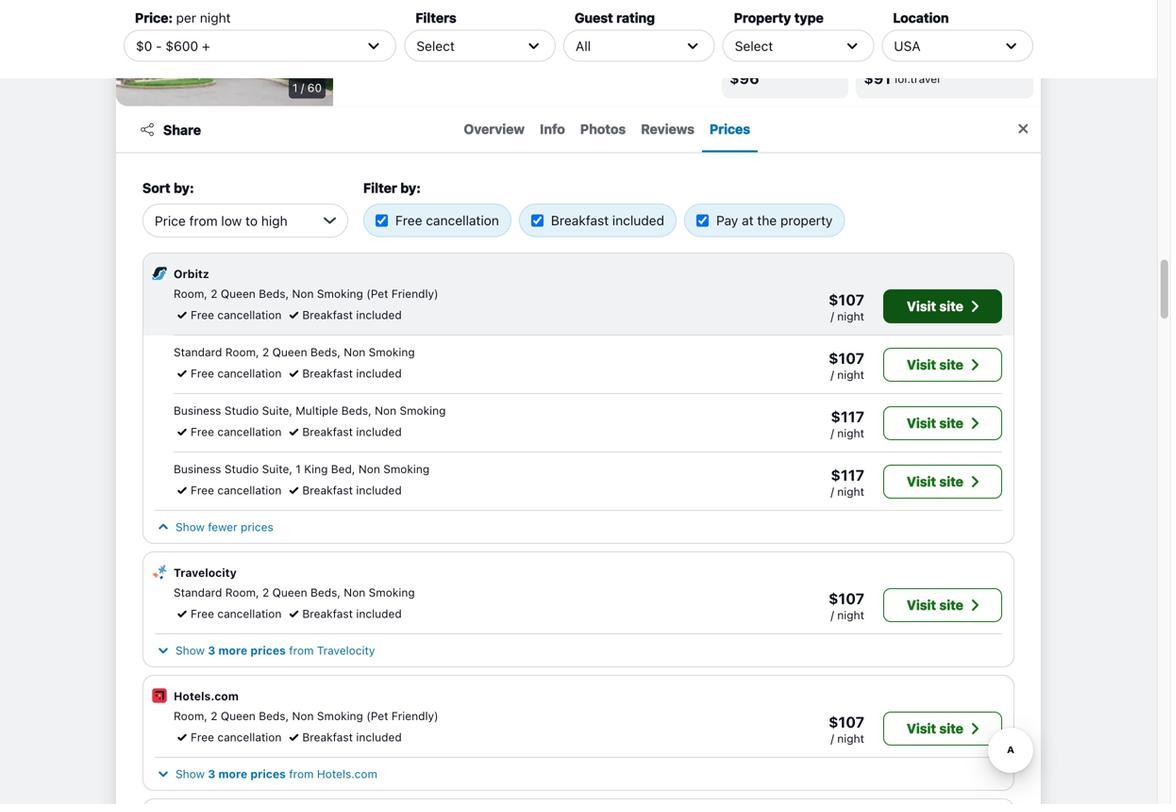 Task type: describe. For each thing, give the bounding box(es) containing it.
$91
[[864, 69, 891, 87]]

suite, for multiple
[[262, 404, 292, 418]]

$107 / night for travelocity
[[828, 590, 864, 622]]

breakfast included button for 6th free cancellation button from the bottom of the page
[[285, 307, 402, 324]]

from for travelocity
[[289, 644, 314, 658]]

5 visit site from the top
[[907, 598, 963, 613]]

night for 6th free cancellation button from the bottom of the page
[[837, 310, 864, 323]]

prices button
[[702, 107, 758, 152]]

/ for fourth free cancellation button from the top
[[831, 485, 834, 499]]

standard room, 2 queen beds, non smoking for 5th free cancellation button
[[174, 586, 415, 600]]

4 visit site from the top
[[907, 474, 963, 490]]

reviews button
[[633, 107, 702, 152]]

location
[[893, 10, 949, 25]]

comfort inn & suites colonial, (sturbridge, usa) image
[[116, 0, 333, 106]]

1 vertical spatial 1
[[296, 463, 301, 476]]

breakfast included button for fourth free cancellation button from the top
[[285, 482, 402, 499]]

$107 / night for hotels.com
[[828, 714, 864, 746]]

breakfast included button for sixth free cancellation button from the top of the page
[[285, 729, 402, 746]]

info
[[540, 121, 565, 137]]

business for business studio suite, 1 king bed, non smoking
[[174, 463, 221, 476]]

Breakfast included checkbox
[[531, 214, 543, 227]]

6 visit site button from the top
[[883, 712, 1002, 746]]

the
[[757, 213, 777, 228]]

0 vertical spatial travelocity
[[174, 567, 237, 580]]

sort
[[142, 180, 170, 196]]

$0
[[136, 38, 152, 54]]

included for 3rd free cancellation button from the top
[[356, 426, 402, 439]]

price:
[[928, 55, 961, 68]]

breakfast included for 5th free cancellation button
[[302, 608, 402, 621]]

4 visit from the top
[[907, 474, 936, 490]]

2 visit from the top
[[907, 357, 936, 373]]

photos button
[[573, 107, 633, 152]]

filters
[[415, 10, 456, 25]]

breakfast for 3rd free cancellation button from the top
[[302, 426, 353, 439]]

1 / 60
[[292, 81, 322, 94]]

cancellation for 5th free cancellation button
[[217, 608, 282, 621]]

$600
[[165, 38, 198, 54]]

overview button
[[456, 107, 532, 152]]

/ for 5th free cancellation button
[[831, 609, 834, 622]]

2 site from the top
[[939, 357, 963, 373]]

our
[[864, 55, 885, 68]]

included for fourth free cancellation button from the top
[[356, 484, 402, 497]]

breakfast included button for 3rd free cancellation button from the top
[[285, 424, 402, 441]]

select for property type
[[735, 38, 773, 54]]

free for sixth free cancellation button from the top of the page
[[191, 731, 214, 745]]

1 site from the top
[[939, 299, 963, 314]]

business studio suite, 1 king bed, non smoking
[[174, 463, 430, 476]]

multi-select list box
[[363, 196, 853, 237]]

business studio suite, multiple beds, non smoking
[[174, 404, 446, 418]]

free cancellation for breakfast included 'button' associated with 3rd free cancellation button from the top
[[191, 426, 282, 439]]

beds, for 3rd free cancellation button from the top
[[341, 404, 372, 418]]

3 visit from the top
[[907, 416, 936, 431]]

cancellation for fourth free cancellation button from the top
[[217, 484, 282, 497]]

cancellation for 6th free cancellation button from the bottom of the page
[[217, 309, 282, 322]]

by: for sort by:
[[174, 180, 194, 196]]

2 visit site from the top
[[907, 357, 963, 373]]

photos
[[580, 121, 626, 137]]

lol.travel
[[895, 72, 940, 85]]

included inside multi-select 'list box'
[[612, 213, 664, 228]]

3 site from the top
[[939, 416, 963, 431]]

2 $107 / night from the top
[[828, 350, 864, 382]]

orbitz
[[174, 268, 209, 281]]

prices for hotels.com
[[250, 768, 286, 781]]

view
[[915, 0, 951, 18]]

friendly) for orbitz
[[391, 287, 438, 301]]

breakfast for 5th free cancellation button
[[302, 608, 353, 621]]

included for sixth free cancellation button from the top of the page
[[356, 731, 402, 745]]

cancellation inside multi-select 'list box'
[[426, 213, 499, 228]]

0 horizontal spatial hotels.com
[[174, 690, 239, 703]]

/ for 2nd free cancellation button from the top of the page
[[831, 368, 834, 382]]

suite, for 1
[[262, 463, 292, 476]]

filter
[[363, 180, 397, 196]]

fewer
[[208, 521, 237, 534]]

(pet for hotels.com
[[366, 710, 388, 723]]

share
[[163, 122, 201, 138]]

included for 6th free cancellation button from the bottom of the page
[[356, 309, 402, 322]]

4 site from the top
[[939, 474, 963, 490]]

3 visit site from the top
[[907, 416, 963, 431]]

2 $107 from the top
[[828, 350, 864, 368]]

expedia
[[729, 55, 774, 68]]

6 visit site from the top
[[907, 721, 963, 737]]

3 for show 3 more prices from travelocity
[[208, 644, 215, 658]]

- for 9.0
[[365, 24, 371, 40]]

/ for sixth free cancellation button from the top of the page
[[831, 733, 834, 746]]

free for fourth free cancellation button from the top
[[191, 484, 214, 497]]

$107 for hotels.com
[[828, 714, 864, 732]]

breakfast included for 3rd free cancellation button from the top
[[302, 426, 402, 439]]

free cancellation for breakfast included 'button' associated with 2nd free cancellation button from the top of the page
[[191, 367, 282, 380]]

breakfast included button for 5th free cancellation button
[[285, 606, 402, 623]]

breakfast for sixth free cancellation button from the top of the page
[[302, 731, 353, 745]]

lowest
[[887, 55, 925, 68]]

per
[[176, 10, 196, 25]]

show for show 3 more prices from travelocity
[[176, 644, 205, 658]]

/ for 6th free cancellation button from the bottom of the page
[[831, 310, 834, 323]]

6 site from the top
[[939, 721, 963, 737]]

room, 2 queen beds, non smoking (pet friendly) for orbitz
[[174, 287, 438, 301]]

pay at the property
[[716, 213, 833, 228]]

prices inside show fewer prices button
[[241, 521, 273, 534]]

bed,
[[331, 463, 355, 476]]

all
[[576, 38, 591, 54]]

property type
[[734, 10, 824, 25]]

show for show 3 more prices from hotels.com
[[176, 768, 205, 781]]

0 vertical spatial 1
[[292, 81, 298, 94]]

pay
[[716, 213, 738, 228]]

overview
[[464, 121, 525, 137]]

price:
[[135, 10, 173, 25]]

+
[[202, 38, 210, 54]]

studio for 1
[[224, 463, 259, 476]]

show for show fewer prices
[[176, 521, 205, 534]]



Task type: vqa. For each thing, say whether or not it's contained in the screenshot.
99
no



Task type: locate. For each thing, give the bounding box(es) containing it.
1 room, 2 queen beds, non smoking (pet friendly) from the top
[[174, 287, 438, 301]]

0 vertical spatial show
[[176, 521, 205, 534]]

show 3 more prices from hotels.com
[[176, 768, 377, 781]]

1 visit site from the top
[[907, 299, 963, 314]]

0 vertical spatial $96
[[730, 3, 767, 25]]

3 visit site button from the top
[[883, 407, 1002, 441]]

usa
[[894, 38, 921, 54]]

view deal
[[915, 0, 987, 18]]

2 $117 / night from the top
[[831, 467, 864, 499]]

1 left king
[[296, 463, 301, 476]]

0 vertical spatial (pet
[[366, 287, 388, 301]]

suite, left multiple
[[262, 404, 292, 418]]

0 vertical spatial 3
[[208, 644, 215, 658]]

0 vertical spatial from
[[289, 644, 314, 658]]

$117
[[831, 408, 864, 426], [831, 467, 864, 485]]

expedia $96
[[729, 55, 774, 87]]

1 standard from the top
[[174, 346, 222, 359]]

1 visit from the top
[[907, 299, 936, 314]]

share button
[[127, 113, 212, 147]]

free cancellation for breakfast included 'button' for 6th free cancellation button from the bottom of the page
[[191, 309, 282, 322]]

-
[[365, 24, 371, 40], [156, 38, 162, 54]]

1 vertical spatial standard room, 2 queen beds, non smoking
[[174, 586, 415, 600]]

0 vertical spatial suite,
[[262, 404, 292, 418]]

suite, left king
[[262, 463, 292, 476]]

by: right filter
[[400, 180, 421, 196]]

60
[[307, 81, 322, 94]]

$96
[[730, 3, 767, 25], [729, 69, 759, 87]]

1 friendly) from the top
[[391, 287, 438, 301]]

9.0 - excellent (1605 reviews)
[[341, 24, 527, 40]]

4 $107 from the top
[[828, 714, 864, 732]]

breakfast included for fourth free cancellation button from the top
[[302, 484, 402, 497]]

1 vertical spatial (pet
[[366, 710, 388, 723]]

free cancellation for fourth free cancellation button from the top's breakfast included 'button'
[[191, 484, 282, 497]]

0 vertical spatial $117 / night
[[831, 408, 864, 440]]

3
[[208, 644, 215, 658], [208, 768, 215, 781]]

beds,
[[259, 287, 289, 301], [310, 346, 341, 359], [341, 404, 372, 418], [310, 586, 341, 600], [259, 710, 289, 723]]

1 horizontal spatial travelocity
[[317, 644, 375, 658]]

$117 / night
[[831, 408, 864, 440], [831, 467, 864, 499]]

free for 2nd free cancellation button from the top of the page
[[191, 367, 214, 380]]

standard down fewer
[[174, 586, 222, 600]]

breakfast for 2nd free cancellation button from the top of the page
[[302, 367, 353, 380]]

friendly) for hotels.com
[[391, 710, 438, 723]]

free cancellation down orbitz
[[191, 309, 282, 322]]

free cancellation for breakfast included 'button' associated with sixth free cancellation button from the top of the page
[[191, 731, 282, 745]]

king
[[304, 463, 328, 476]]

free cancellation inside multi-select 'list box'
[[395, 213, 499, 228]]

1 vertical spatial show
[[176, 644, 205, 658]]

0 vertical spatial more
[[218, 644, 247, 658]]

more
[[218, 644, 247, 658], [218, 768, 247, 781]]

1 vertical spatial $96
[[729, 69, 759, 87]]

$0 - $600 +
[[136, 38, 210, 54]]

show 3 more prices from travelocity
[[176, 644, 375, 658]]

1 vertical spatial business
[[174, 463, 221, 476]]

multiple
[[296, 404, 338, 418]]

2 suite, from the top
[[262, 463, 292, 476]]

free cancellation up business studio suite, 1 king bed, non smoking
[[191, 426, 282, 439]]

sort by:
[[142, 180, 194, 196]]

2 (pet from the top
[[366, 710, 388, 723]]

3 $107 from the top
[[828, 590, 864, 608]]

reviews
[[641, 121, 694, 137]]

free for 5th free cancellation button
[[191, 608, 214, 621]]

free cancellation button up show fewer prices
[[174, 482, 282, 499]]

$96 inside expedia $96
[[729, 69, 759, 87]]

beds, for 5th free cancellation button
[[310, 586, 341, 600]]

breakfast included button for 2nd free cancellation button from the top of the page
[[285, 365, 402, 382]]

1 free cancellation button from the top
[[174, 307, 282, 324]]

4 breakfast included button from the top
[[285, 482, 402, 499]]

breakfast included inside multi-select 'list box'
[[551, 213, 664, 228]]

2 by: from the left
[[400, 180, 421, 196]]

$107 for orbitz
[[828, 291, 864, 309]]

2 visit site button from the top
[[883, 348, 1002, 382]]

0 vertical spatial friendly)
[[391, 287, 438, 301]]

filter by:
[[363, 180, 421, 196]]

1 vertical spatial more
[[218, 768, 247, 781]]

by: for filter by:
[[400, 180, 421, 196]]

5 visit site button from the top
[[883, 589, 1002, 623]]

1 standard room, 2 queen beds, non smoking from the top
[[174, 346, 415, 359]]

travelocity image
[[151, 564, 168, 581]]

standard
[[174, 346, 222, 359], [174, 586, 222, 600]]

more for room,
[[218, 644, 247, 658]]

show
[[176, 521, 205, 534], [176, 644, 205, 658], [176, 768, 205, 781]]

$117 for business studio suite, multiple beds, non smoking
[[831, 408, 864, 426]]

studio up show fewer prices
[[224, 463, 259, 476]]

night for 5th free cancellation button
[[837, 609, 864, 622]]

breakfast for 6th free cancellation button from the bottom of the page
[[302, 309, 353, 322]]

site
[[939, 299, 963, 314], [939, 357, 963, 373], [939, 416, 963, 431], [939, 474, 963, 490], [939, 598, 963, 613], [939, 721, 963, 737]]

2 from from the top
[[289, 768, 314, 781]]

2 show from the top
[[176, 644, 205, 658]]

0 vertical spatial business
[[174, 404, 221, 418]]

1 $107 from the top
[[828, 291, 864, 309]]

1 horizontal spatial -
[[365, 24, 371, 40]]

$107 / night for orbitz
[[828, 291, 864, 323]]

show inside button
[[176, 521, 205, 534]]

2 breakfast included button from the top
[[285, 365, 402, 382]]

- for $0
[[156, 38, 162, 54]]

night for 2nd free cancellation button from the top of the page
[[837, 368, 864, 382]]

2 friendly) from the top
[[391, 710, 438, 723]]

free inside multi-select 'list box'
[[395, 213, 422, 228]]

1 show from the top
[[176, 521, 205, 534]]

5 site from the top
[[939, 598, 963, 613]]

standard room, 2 queen beds, non smoking
[[174, 346, 415, 359], [174, 586, 415, 600]]

2 vertical spatial prices
[[250, 768, 286, 781]]

3 breakfast included button from the top
[[285, 424, 402, 441]]

2 $117 from the top
[[831, 467, 864, 485]]

night for 3rd free cancellation button from the top
[[837, 427, 864, 440]]

deal
[[954, 0, 987, 18]]

reviews)
[[476, 24, 527, 40]]

1 more from the top
[[218, 644, 247, 658]]

standard room, 2 queen beds, non smoking for 2nd free cancellation button from the top of the page
[[174, 346, 415, 359]]

free cancellation button up show 3 more prices from travelocity
[[174, 606, 282, 623]]

property
[[734, 10, 791, 25]]

1 vertical spatial standard
[[174, 586, 222, 600]]

breakfast included for sixth free cancellation button from the top of the page
[[302, 731, 402, 745]]

tab list
[[212, 107, 1002, 152]]

at
[[742, 213, 754, 228]]

5 visit from the top
[[907, 598, 936, 613]]

free
[[395, 213, 422, 228], [191, 309, 214, 322], [191, 367, 214, 380], [191, 426, 214, 439], [191, 484, 214, 497], [191, 608, 214, 621], [191, 731, 214, 745]]

6 free cancellation button from the top
[[174, 729, 282, 746]]

guest rating
[[575, 10, 655, 25]]

select up expedia at the right top of the page
[[735, 38, 773, 54]]

1 vertical spatial 3
[[208, 768, 215, 781]]

cancellation for 3rd free cancellation button from the top
[[217, 426, 282, 439]]

hotels.com
[[174, 690, 239, 703], [317, 768, 377, 781]]

0 vertical spatial standard
[[174, 346, 222, 359]]

beds, for 2nd free cancellation button from the top of the page
[[310, 346, 341, 359]]

1 vertical spatial travelocity
[[317, 644, 375, 658]]

2 3 from the top
[[208, 768, 215, 781]]

free for 6th free cancellation button from the bottom of the page
[[191, 309, 214, 322]]

$107 / night
[[828, 291, 864, 323], [828, 350, 864, 382], [828, 590, 864, 622], [828, 714, 864, 746]]

6 visit from the top
[[907, 721, 936, 737]]

free cancellation button up business studio suite, 1 king bed, non smoking
[[174, 424, 282, 441]]

0 horizontal spatial travelocity
[[174, 567, 237, 580]]

0 horizontal spatial select
[[416, 38, 455, 54]]

included for 2nd free cancellation button from the top of the page
[[356, 367, 402, 380]]

hotels.com image
[[151, 688, 168, 705]]

free for 3rd free cancellation button from the top
[[191, 426, 214, 439]]

1 vertical spatial studio
[[224, 463, 259, 476]]

room, 2 queen beds, non smoking (pet friendly) for hotels.com
[[174, 710, 438, 723]]

1 (pet from the top
[[366, 287, 388, 301]]

free cancellation button
[[174, 307, 282, 324], [174, 365, 282, 382], [174, 424, 282, 441], [174, 482, 282, 499], [174, 606, 282, 623], [174, 729, 282, 746]]

1 select from the left
[[416, 38, 455, 54]]

room,
[[174, 287, 207, 301], [225, 346, 259, 359], [225, 586, 259, 600], [174, 710, 207, 723]]

breakfast included for 6th free cancellation button from the bottom of the page
[[302, 309, 402, 322]]

$96 down expedia at the right top of the page
[[729, 69, 759, 87]]

Free cancellation checkbox
[[376, 214, 388, 227]]

room, 2 queen beds, non smoking (pet friendly)
[[174, 287, 438, 301], [174, 710, 438, 723]]

/
[[301, 81, 304, 94], [831, 310, 834, 323], [831, 368, 834, 382], [831, 427, 834, 440], [831, 485, 834, 499], [831, 609, 834, 622], [831, 733, 834, 746]]

3 for show 3 more prices from hotels.com
[[208, 768, 215, 781]]

1 visit site button from the top
[[883, 290, 1002, 324]]

0 vertical spatial room, 2 queen beds, non smoking (pet friendly)
[[174, 287, 438, 301]]

select for filters
[[416, 38, 455, 54]]

0 horizontal spatial -
[[156, 38, 162, 54]]

1 vertical spatial $117
[[831, 467, 864, 485]]

cancellation
[[426, 213, 499, 228], [217, 309, 282, 322], [217, 367, 282, 380], [217, 426, 282, 439], [217, 484, 282, 497], [217, 608, 282, 621], [217, 731, 282, 745]]

free cancellation button up business studio suite, multiple beds, non smoking at the bottom of page
[[174, 365, 282, 382]]

1 by: from the left
[[174, 180, 194, 196]]

3 free cancellation button from the top
[[174, 424, 282, 441]]

1 vertical spatial from
[[289, 768, 314, 781]]

suite,
[[262, 404, 292, 418], [262, 463, 292, 476]]

1
[[292, 81, 298, 94], [296, 463, 301, 476]]

cancellation for sixth free cancellation button from the top of the page
[[217, 731, 282, 745]]

prices for travelocity
[[250, 644, 286, 658]]

0 horizontal spatial by:
[[174, 180, 194, 196]]

4 visit site button from the top
[[883, 465, 1002, 499]]

$117 for business studio suite, 1 king bed, non smoking
[[831, 467, 864, 485]]

0 vertical spatial hotels.com
[[174, 690, 239, 703]]

travelocity
[[174, 567, 237, 580], [317, 644, 375, 658]]

guest
[[575, 10, 613, 25]]

by:
[[174, 180, 194, 196], [400, 180, 421, 196]]

2
[[211, 287, 217, 301], [262, 346, 269, 359], [262, 586, 269, 600], [211, 710, 217, 723]]

2 standard room, 2 queen beds, non smoking from the top
[[174, 586, 415, 600]]

free cancellation up show fewer prices
[[191, 484, 282, 497]]

2 room, 2 queen beds, non smoking (pet friendly) from the top
[[174, 710, 438, 723]]

smoking
[[317, 287, 363, 301], [369, 346, 415, 359], [400, 404, 446, 418], [383, 463, 430, 476], [369, 586, 415, 600], [317, 710, 363, 723]]

orbitz image
[[151, 265, 168, 282]]

1 horizontal spatial select
[[735, 38, 773, 54]]

our lowest price: $91 lol.travel
[[864, 55, 961, 87]]

1 business from the top
[[174, 404, 221, 418]]

1 $107 / night from the top
[[828, 291, 864, 323]]

info button
[[532, 107, 573, 152]]

0 vertical spatial $117
[[831, 408, 864, 426]]

friendly)
[[391, 287, 438, 301], [391, 710, 438, 723]]

$117 / night for business studio suite, 1 king bed, non smoking
[[831, 467, 864, 499]]

standard for 5th free cancellation button
[[174, 586, 222, 600]]

2 free cancellation button from the top
[[174, 365, 282, 382]]

0 vertical spatial studio
[[224, 404, 259, 418]]

$107 for travelocity
[[828, 590, 864, 608]]

standard for 2nd free cancellation button from the top of the page
[[174, 346, 222, 359]]

studio
[[224, 404, 259, 418], [224, 463, 259, 476]]

visit site
[[907, 299, 963, 314], [907, 357, 963, 373], [907, 416, 963, 431], [907, 474, 963, 490], [907, 598, 963, 613], [907, 721, 963, 737]]

standard room, 2 queen beds, non smoking up show 3 more prices from travelocity
[[174, 586, 415, 600]]

show fewer prices button
[[155, 511, 1002, 536]]

rating
[[616, 10, 655, 25]]

night for sixth free cancellation button from the top of the page
[[837, 733, 864, 746]]

standard down orbitz
[[174, 346, 222, 359]]

1 vertical spatial room, 2 queen beds, non smoking (pet friendly)
[[174, 710, 438, 723]]

queen
[[221, 287, 256, 301], [272, 346, 307, 359], [272, 586, 307, 600], [221, 710, 256, 723]]

$117 / night for business studio suite, multiple beds, non smoking
[[831, 408, 864, 440]]

free cancellation up business studio suite, multiple beds, non smoking at the bottom of page
[[191, 367, 282, 380]]

1 from from the top
[[289, 644, 314, 658]]

5 breakfast included button from the top
[[285, 606, 402, 623]]

$107
[[828, 291, 864, 309], [828, 350, 864, 368], [828, 590, 864, 608], [828, 714, 864, 732]]

/ for 3rd free cancellation button from the top
[[831, 427, 834, 440]]

standard room, 2 queen beds, non smoking up business studio suite, multiple beds, non smoking at the bottom of page
[[174, 346, 415, 359]]

1 left 60
[[292, 81, 298, 94]]

2 standard from the top
[[174, 586, 222, 600]]

free cancellation button down orbitz
[[174, 307, 282, 324]]

night for fourth free cancellation button from the top
[[837, 485, 864, 499]]

2 vertical spatial show
[[176, 768, 205, 781]]

0 vertical spatial prices
[[241, 521, 273, 534]]

included for 5th free cancellation button
[[356, 608, 402, 621]]

visit site button
[[883, 290, 1002, 324], [883, 348, 1002, 382], [883, 407, 1002, 441], [883, 465, 1002, 499], [883, 589, 1002, 623], [883, 712, 1002, 746]]

free cancellation for breakfast included 'button' related to 5th free cancellation button
[[191, 608, 282, 621]]

from for hotels.com
[[289, 768, 314, 781]]

breakfast inside multi-select 'list box'
[[551, 213, 609, 228]]

0 vertical spatial standard room, 2 queen beds, non smoking
[[174, 346, 415, 359]]

(pet for orbitz
[[366, 287, 388, 301]]

property
[[780, 213, 833, 228]]

free cancellation button up show 3 more prices from hotels.com
[[174, 729, 282, 746]]

1 horizontal spatial by:
[[400, 180, 421, 196]]

view deal button
[[892, 0, 1025, 26]]

excellent
[[374, 24, 434, 40]]

price: per night
[[135, 10, 231, 25]]

breakfast included button
[[285, 307, 402, 324], [285, 365, 402, 382], [285, 424, 402, 441], [285, 482, 402, 499], [285, 606, 402, 623], [285, 729, 402, 746]]

4 free cancellation button from the top
[[174, 482, 282, 499]]

cancellation for 2nd free cancellation button from the top of the page
[[217, 367, 282, 380]]

$96 up expedia at the right top of the page
[[730, 3, 767, 25]]

1 3 from the top
[[208, 644, 215, 658]]

- right 9.0
[[365, 24, 371, 40]]

prices
[[710, 121, 750, 137]]

9.0
[[341, 24, 362, 40]]

1 vertical spatial $117 / night
[[831, 467, 864, 499]]

business for business studio suite, multiple beds, non smoking
[[174, 404, 221, 418]]

1 vertical spatial friendly)
[[391, 710, 438, 723]]

1 suite, from the top
[[262, 404, 292, 418]]

free cancellation up show 3 more prices from hotels.com
[[191, 731, 282, 745]]

2 studio from the top
[[224, 463, 259, 476]]

1 $117 from the top
[[831, 408, 864, 426]]

select
[[416, 38, 455, 54], [735, 38, 773, 54]]

more for 2
[[218, 768, 247, 781]]

2 business from the top
[[174, 463, 221, 476]]

free cancellation up show 3 more prices from travelocity
[[191, 608, 282, 621]]

(1605
[[437, 24, 472, 40]]

studio for multiple
[[224, 404, 259, 418]]

- right $0
[[156, 38, 162, 54]]

Pay at the property checkbox
[[696, 214, 709, 227]]

1 vertical spatial suite,
[[262, 463, 292, 476]]

studio left multiple
[[224, 404, 259, 418]]

4 $107 / night from the top
[[828, 714, 864, 746]]

free cancellation
[[395, 213, 499, 228], [191, 309, 282, 322], [191, 367, 282, 380], [191, 426, 282, 439], [191, 484, 282, 497], [191, 608, 282, 621], [191, 731, 282, 745]]

2 select from the left
[[735, 38, 773, 54]]

by: right sort
[[174, 180, 194, 196]]

visit
[[907, 299, 936, 314], [907, 357, 936, 373], [907, 416, 936, 431], [907, 474, 936, 490], [907, 598, 936, 613], [907, 721, 936, 737]]

3 show from the top
[[176, 768, 205, 781]]

1 vertical spatial prices
[[250, 644, 286, 658]]

from
[[289, 644, 314, 658], [289, 768, 314, 781]]

free cancellation down filter by:
[[395, 213, 499, 228]]

breakfast included for 2nd free cancellation button from the top of the page
[[302, 367, 402, 380]]

1 studio from the top
[[224, 404, 259, 418]]

1 horizontal spatial hotels.com
[[317, 768, 377, 781]]

type
[[794, 10, 824, 25]]

6 breakfast included button from the top
[[285, 729, 402, 746]]

1 $117 / night from the top
[[831, 408, 864, 440]]

select down 'filters'
[[416, 38, 455, 54]]

2 more from the top
[[218, 768, 247, 781]]

1 breakfast included button from the top
[[285, 307, 402, 324]]

(pet
[[366, 287, 388, 301], [366, 710, 388, 723]]

1 vertical spatial hotels.com
[[317, 768, 377, 781]]

show fewer prices
[[176, 521, 273, 534]]

breakfast for fourth free cancellation button from the top
[[302, 484, 353, 497]]

night
[[200, 10, 231, 25], [837, 310, 864, 323], [837, 368, 864, 382], [837, 427, 864, 440], [837, 485, 864, 499], [837, 609, 864, 622], [837, 733, 864, 746]]

5 free cancellation button from the top
[[174, 606, 282, 623]]

tab list containing overview
[[212, 107, 1002, 152]]

3 $107 / night from the top
[[828, 590, 864, 622]]



